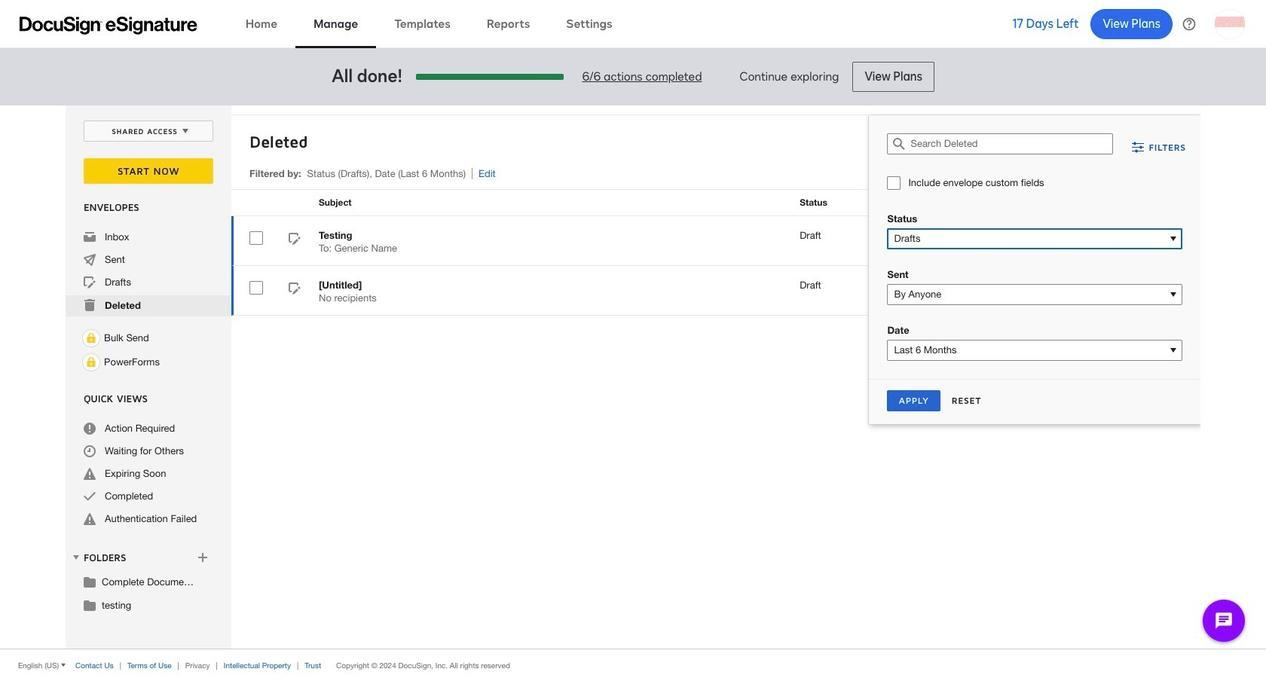 Task type: vqa. For each thing, say whether or not it's contained in the screenshot.
the clock "icon"
yes



Task type: describe. For each thing, give the bounding box(es) containing it.
1 lock image from the top
[[82, 329, 100, 348]]

2 lock image from the top
[[82, 354, 100, 372]]

draft image
[[84, 277, 96, 289]]

2 alert image from the top
[[84, 513, 96, 525]]

view folders image
[[70, 552, 82, 564]]

sent image
[[84, 254, 96, 266]]

1 draft image from the top
[[289, 233, 301, 247]]

1 alert image from the top
[[84, 468, 96, 480]]

secondary navigation region
[[66, 106, 1205, 649]]

action required image
[[84, 423, 96, 435]]

folder image
[[84, 576, 96, 588]]

your uploaded profile image image
[[1215, 9, 1245, 39]]



Task type: locate. For each thing, give the bounding box(es) containing it.
more info region
[[0, 649, 1267, 682]]

1 vertical spatial draft image
[[289, 283, 301, 297]]

alert image
[[84, 468, 96, 480], [84, 513, 96, 525]]

alert image down completed image
[[84, 513, 96, 525]]

draft image
[[289, 233, 301, 247], [289, 283, 301, 297]]

0 vertical spatial alert image
[[84, 468, 96, 480]]

folder image
[[84, 599, 96, 611]]

0 vertical spatial draft image
[[289, 233, 301, 247]]

0 vertical spatial lock image
[[82, 329, 100, 348]]

1 vertical spatial lock image
[[82, 354, 100, 372]]

inbox image
[[84, 231, 96, 244]]

1 vertical spatial alert image
[[84, 513, 96, 525]]

alert image up completed image
[[84, 468, 96, 480]]

2 draft image from the top
[[289, 283, 301, 297]]

Search Deleted text field
[[911, 134, 1113, 154]]

clock image
[[84, 446, 96, 458]]

trash image
[[84, 299, 96, 311]]

lock image
[[82, 329, 100, 348], [82, 354, 100, 372]]

docusign esignature image
[[20, 16, 198, 34]]

completed image
[[84, 491, 96, 503]]



